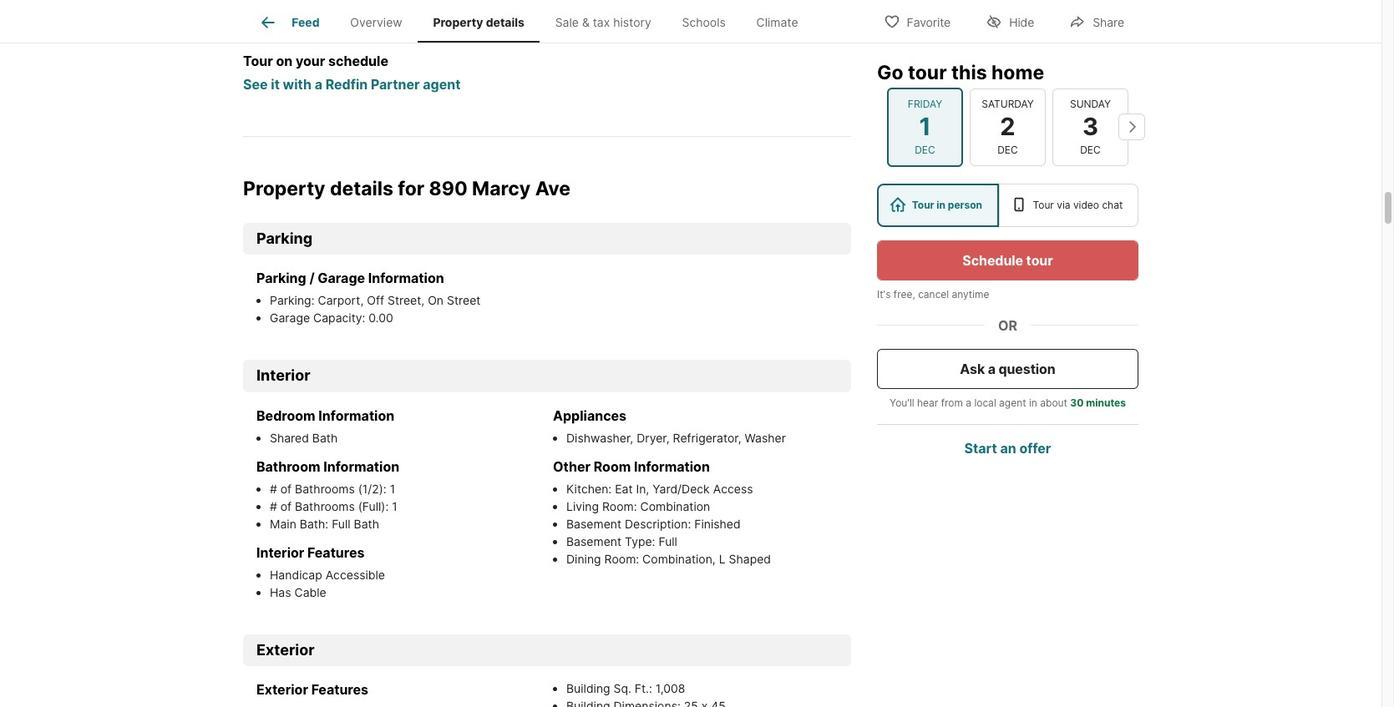 Task type: describe. For each thing, give the bounding box(es) containing it.
property details for 890 marcy ave
[[243, 177, 571, 201]]

tour for tour in person
[[912, 198, 935, 211]]

0 vertical spatial garage
[[318, 270, 365, 287]]

see it with a redfin partner agent button
[[243, 76, 461, 93]]

parking:
[[270, 294, 315, 308]]

person
[[948, 198, 983, 211]]

bathroom information # of bathrooms (1/2): 1 # of bathrooms (full): 1 main bath: full bath
[[257, 459, 400, 531]]

&
[[582, 15, 590, 29]]

1 # from the top
[[270, 482, 277, 496]]

bath:
[[300, 517, 329, 531]]

dec for 1
[[915, 143, 936, 155]]

your
[[296, 53, 325, 69]]

shared
[[270, 431, 309, 445]]

go
[[877, 60, 904, 84]]

ask a question
[[960, 360, 1056, 377]]

living
[[567, 500, 599, 514]]

overview tab
[[335, 3, 418, 43]]

information inside bathroom information # of bathrooms (1/2): 1 # of bathrooms (full): 1 main bath: full bath
[[324, 459, 400, 475]]

ask
[[960, 360, 985, 377]]

full inside other room information kitchen: eat in, yard/deck access living room: combination basement description: finished basement type: full dining room: combination, l shaped
[[659, 535, 678, 549]]

with
[[283, 76, 312, 93]]

friday
[[908, 98, 943, 110]]

schedule tour
[[963, 252, 1053, 268]]

building sq. ft.: 1,008
[[567, 682, 686, 696]]

an
[[1001, 440, 1017, 456]]

1 vertical spatial room:
[[605, 552, 639, 566]]

upcoming
[[298, 4, 361, 21]]

sale & tax history tab
[[540, 3, 667, 43]]

3
[[1083, 112, 1099, 141]]

capacity:
[[313, 311, 366, 325]]

1 vertical spatial agent
[[1000, 396, 1027, 409]]

schools tab
[[667, 3, 741, 43]]

type:
[[625, 535, 656, 549]]

1 bathrooms from the top
[[295, 482, 355, 496]]

2
[[1001, 112, 1016, 141]]

agent inside tour on your schedule see it with a redfin partner agent
[[423, 76, 461, 93]]

partner
[[371, 76, 420, 93]]

tax
[[593, 15, 610, 29]]

room
[[594, 459, 631, 475]]

1 vertical spatial in
[[1029, 396, 1038, 409]]

share
[[1093, 15, 1125, 29]]

dryer,
[[637, 431, 670, 445]]

other room information kitchen: eat in, yard/deck access living room: combination basement description: finished basement type: full dining room: combination, l shaped
[[553, 459, 771, 566]]

(full):
[[358, 500, 389, 514]]

access
[[713, 482, 753, 496]]

sunday 3 dec
[[1070, 98, 1111, 155]]

or
[[999, 317, 1018, 333]]

off
[[367, 294, 384, 308]]

eat
[[615, 482, 633, 496]]

favorite
[[907, 15, 951, 29]]

interior for interior
[[257, 367, 310, 385]]

exterior features
[[257, 682, 369, 699]]

feed link
[[259, 13, 320, 33]]

open
[[364, 4, 396, 21]]

finished
[[695, 517, 741, 531]]

this
[[952, 60, 987, 84]]

start an offer link
[[965, 440, 1052, 456]]

tour for go
[[908, 60, 947, 84]]

it
[[271, 76, 280, 93]]

refrigerator,
[[673, 431, 742, 445]]

sale & tax history
[[555, 15, 652, 29]]

minutes
[[1087, 396, 1126, 409]]

l
[[719, 552, 726, 566]]

2 # from the top
[[270, 500, 277, 514]]

schools
[[682, 15, 726, 29]]

1 basement from the top
[[567, 517, 622, 531]]

next image
[[1119, 114, 1146, 140]]

schedule
[[328, 53, 389, 69]]

2 bathrooms from the top
[[295, 500, 355, 514]]

overview
[[350, 15, 403, 29]]

bedroom
[[257, 408, 316, 424]]

for
[[398, 177, 425, 201]]

chat
[[1103, 198, 1123, 211]]

dishwasher,
[[567, 431, 634, 445]]

/
[[310, 270, 315, 287]]

combination
[[641, 500, 711, 514]]

details for property details for 890 marcy ave
[[330, 177, 394, 201]]

marcy
[[472, 177, 531, 201]]

hide button
[[972, 4, 1049, 38]]

hear
[[918, 396, 939, 409]]

cancel
[[918, 287, 949, 300]]

0.00
[[369, 311, 393, 325]]

on
[[428, 294, 444, 308]]

cable
[[295, 586, 327, 600]]

dec for 3
[[1081, 143, 1101, 155]]

890
[[429, 177, 468, 201]]

1 of from the top
[[281, 482, 292, 496]]



Task type: locate. For each thing, give the bounding box(es) containing it.
1 horizontal spatial bath
[[354, 517, 379, 531]]

2 horizontal spatial tour
[[1033, 198, 1054, 211]]

2 exterior from the top
[[257, 682, 308, 699]]

combination,
[[643, 552, 716, 566]]

1,008
[[656, 682, 686, 696]]

1 horizontal spatial full
[[659, 535, 678, 549]]

0 horizontal spatial details
[[330, 177, 394, 201]]

information
[[368, 270, 444, 287], [319, 408, 395, 424], [324, 459, 400, 475], [634, 459, 710, 475]]

dec down friday
[[915, 143, 936, 155]]

bath
[[312, 431, 338, 445], [354, 517, 379, 531]]

interior features handicap accessible has cable
[[257, 545, 385, 600]]

main
[[270, 517, 297, 531]]

on
[[276, 53, 293, 69]]

sunday
[[1070, 98, 1111, 110]]

1 horizontal spatial in
[[1029, 396, 1038, 409]]

a inside button
[[988, 360, 996, 377]]

it's
[[877, 287, 891, 300]]

0 vertical spatial tour
[[908, 60, 947, 84]]

in
[[937, 198, 946, 211], [1029, 396, 1038, 409]]

1 horizontal spatial tour
[[1027, 252, 1053, 268]]

carport,
[[318, 294, 364, 308]]

start
[[965, 440, 998, 456]]

#
[[270, 482, 277, 496], [270, 500, 277, 514]]

information up (1/2): at the bottom left of page
[[324, 459, 400, 475]]

1 vertical spatial a
[[988, 360, 996, 377]]

bathroom
[[257, 459, 321, 475]]

0 horizontal spatial tour
[[908, 60, 947, 84]]

you'll
[[890, 396, 915, 409]]

1 vertical spatial garage
[[270, 311, 310, 325]]

friday 1 dec
[[908, 98, 943, 155]]

2 parking from the top
[[257, 270, 306, 287]]

0 vertical spatial bathrooms
[[295, 482, 355, 496]]

0 horizontal spatial tour
[[243, 53, 273, 69]]

houses
[[400, 4, 445, 21]]

handicap
[[270, 568, 322, 582]]

tour up 'see' on the top left
[[243, 53, 273, 69]]

parking
[[257, 230, 313, 247], [257, 270, 306, 287]]

question
[[999, 360, 1056, 377]]

information inside bedroom information shared bath
[[319, 408, 395, 424]]

interior
[[257, 367, 310, 385], [257, 545, 304, 561]]

a inside tour on your schedule see it with a redfin partner agent
[[315, 76, 323, 93]]

2 of from the top
[[281, 500, 292, 514]]

bath inside bathroom information # of bathrooms (1/2): 1 # of bathrooms (full): 1 main bath: full bath
[[354, 517, 379, 531]]

1 vertical spatial of
[[281, 500, 292, 514]]

dec inside "sunday 3 dec"
[[1081, 143, 1101, 155]]

0 vertical spatial features
[[308, 545, 365, 561]]

in,
[[636, 482, 650, 496]]

0 horizontal spatial agent
[[423, 76, 461, 93]]

tab list containing feed
[[243, 0, 827, 43]]

via
[[1057, 198, 1071, 211]]

1 interior from the top
[[257, 367, 310, 385]]

0 vertical spatial a
[[315, 76, 323, 93]]

exterior for exterior
[[257, 642, 315, 659]]

tour in person option
[[877, 183, 999, 226]]

0 horizontal spatial property
[[243, 177, 326, 201]]

garage down parking:
[[270, 311, 310, 325]]

dec
[[915, 143, 936, 155], [998, 143, 1018, 155], [1081, 143, 1101, 155]]

from
[[942, 396, 963, 409]]

dec inside friday 1 dec
[[915, 143, 936, 155]]

property details tab
[[418, 3, 540, 43]]

features
[[308, 545, 365, 561], [311, 682, 369, 699]]

(1/2):
[[358, 482, 387, 496]]

tour left 'person'
[[912, 198, 935, 211]]

of
[[281, 482, 292, 496], [281, 500, 292, 514]]

0 vertical spatial bath
[[312, 431, 338, 445]]

full inside bathroom information # of bathrooms (1/2): 1 # of bathrooms (full): 1 main bath: full bath
[[332, 517, 351, 531]]

1 vertical spatial details
[[330, 177, 394, 201]]

full
[[332, 517, 351, 531], [659, 535, 678, 549]]

1 horizontal spatial tour
[[912, 198, 935, 211]]

in left about
[[1029, 396, 1038, 409]]

building
[[567, 682, 611, 696]]

0 horizontal spatial dec
[[915, 143, 936, 155]]

1 vertical spatial basement
[[567, 535, 622, 549]]

0 vertical spatial 1
[[920, 112, 931, 141]]

0 horizontal spatial garage
[[270, 311, 310, 325]]

property details
[[433, 15, 525, 29]]

bath right shared
[[312, 431, 338, 445]]

0 vertical spatial room:
[[602, 500, 637, 514]]

agent right 'local'
[[1000, 396, 1027, 409]]

exterior
[[257, 642, 315, 659], [257, 682, 308, 699]]

share button
[[1056, 4, 1139, 38]]

tour up friday
[[908, 60, 947, 84]]

0 vertical spatial parking
[[257, 230, 313, 247]]

tour for tour via video chat
[[1033, 198, 1054, 211]]

1 dec from the left
[[915, 143, 936, 155]]

parking inside parking / garage information parking: carport, off street, on street garage capacity: 0.00
[[257, 270, 306, 287]]

features inside interior features handicap accessible has cable
[[308, 545, 365, 561]]

interior up 'handicap'
[[257, 545, 304, 561]]

it's free, cancel anytime
[[877, 287, 990, 300]]

0 horizontal spatial a
[[315, 76, 323, 93]]

favorite button
[[869, 4, 965, 38]]

home
[[992, 60, 1045, 84]]

sale
[[555, 15, 579, 29]]

tour right schedule at top right
[[1027, 252, 1053, 268]]

basement up dining
[[567, 535, 622, 549]]

0 vertical spatial basement
[[567, 517, 622, 531]]

information inside parking / garage information parking: carport, off street, on street garage capacity: 0.00
[[368, 270, 444, 287]]

basement down living
[[567, 517, 622, 531]]

garage up carport,
[[318, 270, 365, 287]]

schedule
[[963, 252, 1024, 268]]

1 vertical spatial features
[[311, 682, 369, 699]]

1 vertical spatial interior
[[257, 545, 304, 561]]

parking up parking:
[[257, 270, 306, 287]]

information up street,
[[368, 270, 444, 287]]

1 vertical spatial full
[[659, 535, 678, 549]]

tab list
[[243, 0, 827, 43]]

street,
[[388, 294, 425, 308]]

room: down the type:
[[605, 552, 639, 566]]

a right from
[[966, 396, 972, 409]]

interior up bedroom
[[257, 367, 310, 385]]

0 vertical spatial property
[[433, 15, 483, 29]]

in left 'person'
[[937, 198, 946, 211]]

yard/deck
[[653, 482, 710, 496]]

1 horizontal spatial garage
[[318, 270, 365, 287]]

2 vertical spatial a
[[966, 396, 972, 409]]

no upcoming open houses
[[277, 4, 445, 21]]

a right the with
[[315, 76, 323, 93]]

parking up /
[[257, 230, 313, 247]]

dining
[[567, 552, 601, 566]]

1 vertical spatial property
[[243, 177, 326, 201]]

saturday
[[982, 98, 1034, 110]]

offer
[[1020, 440, 1052, 456]]

property for property details
[[433, 15, 483, 29]]

1 inside friday 1 dec
[[920, 112, 931, 141]]

1 down friday
[[920, 112, 931, 141]]

local
[[975, 396, 997, 409]]

list box containing tour in person
[[877, 183, 1139, 226]]

sq.
[[614, 682, 632, 696]]

1 vertical spatial parking
[[257, 270, 306, 287]]

agent right partner
[[423, 76, 461, 93]]

1 vertical spatial exterior
[[257, 682, 308, 699]]

shaped
[[729, 552, 771, 566]]

tour
[[243, 53, 273, 69], [912, 198, 935, 211], [1033, 198, 1054, 211]]

2 interior from the top
[[257, 545, 304, 561]]

information up yard/deck
[[634, 459, 710, 475]]

details inside tab
[[486, 15, 525, 29]]

# up main
[[270, 500, 277, 514]]

parking for parking / garage information parking: carport, off street, on street garage capacity: 0.00
[[257, 270, 306, 287]]

2 horizontal spatial a
[[988, 360, 996, 377]]

0 vertical spatial full
[[332, 517, 351, 531]]

free,
[[894, 287, 916, 300]]

0 horizontal spatial full
[[332, 517, 351, 531]]

no
[[277, 4, 295, 21]]

1 exterior from the top
[[257, 642, 315, 659]]

redfin
[[326, 76, 368, 93]]

1 vertical spatial 1
[[390, 482, 395, 496]]

bath inside bedroom information shared bath
[[312, 431, 338, 445]]

0 vertical spatial in
[[937, 198, 946, 211]]

dec inside saturday 2 dec
[[998, 143, 1018, 155]]

details for property details
[[486, 15, 525, 29]]

bath down (full): at the left of page
[[354, 517, 379, 531]]

tour for tour on your schedule see it with a redfin partner agent
[[243, 53, 273, 69]]

climate tab
[[741, 3, 814, 43]]

1 right (1/2): at the bottom left of page
[[390, 482, 395, 496]]

you'll hear from a local agent in about 30 minutes
[[890, 396, 1126, 409]]

# down 'bathroom'
[[270, 482, 277, 496]]

3 dec from the left
[[1081, 143, 1101, 155]]

30
[[1071, 396, 1084, 409]]

list box
[[877, 183, 1139, 226]]

about
[[1041, 396, 1068, 409]]

description:
[[625, 517, 691, 531]]

tour
[[908, 60, 947, 84], [1027, 252, 1053, 268]]

1 right (full): at the left of page
[[392, 500, 398, 514]]

tour for schedule
[[1027, 252, 1053, 268]]

1 horizontal spatial dec
[[998, 143, 1018, 155]]

of down 'bathroom'
[[281, 482, 292, 496]]

interior for interior features handicap accessible has cable
[[257, 545, 304, 561]]

1 vertical spatial bathrooms
[[295, 500, 355, 514]]

ave
[[535, 177, 571, 201]]

exterior for exterior features
[[257, 682, 308, 699]]

2 basement from the top
[[567, 535, 622, 549]]

features for exterior
[[311, 682, 369, 699]]

tour inside button
[[1027, 252, 1053, 268]]

0 vertical spatial #
[[270, 482, 277, 496]]

2 horizontal spatial dec
[[1081, 143, 1101, 155]]

full down description:
[[659, 535, 678, 549]]

1 horizontal spatial details
[[486, 15, 525, 29]]

dec down 2
[[998, 143, 1018, 155]]

room: down eat at the left
[[602, 500, 637, 514]]

information right bedroom
[[319, 408, 395, 424]]

interior inside interior features handicap accessible has cable
[[257, 545, 304, 561]]

None button
[[887, 88, 963, 166], [970, 88, 1046, 165], [1053, 88, 1129, 165], [887, 88, 963, 166], [970, 88, 1046, 165], [1053, 88, 1129, 165]]

details left sale
[[486, 15, 525, 29]]

agent
[[423, 76, 461, 93], [1000, 396, 1027, 409]]

tour via video chat option
[[999, 183, 1139, 226]]

parking for parking
[[257, 230, 313, 247]]

kitchen:
[[567, 482, 612, 496]]

1 vertical spatial tour
[[1027, 252, 1053, 268]]

1
[[920, 112, 931, 141], [390, 482, 395, 496], [392, 500, 398, 514]]

ft.:
[[635, 682, 653, 696]]

1 horizontal spatial property
[[433, 15, 483, 29]]

tour inside option
[[912, 198, 935, 211]]

1 vertical spatial bath
[[354, 517, 379, 531]]

feed
[[292, 15, 320, 29]]

tour left via
[[1033, 198, 1054, 211]]

parking / garage information parking: carport, off street, on street garage capacity: 0.00
[[257, 270, 481, 325]]

tour in person
[[912, 198, 983, 211]]

tour inside option
[[1033, 198, 1054, 211]]

2 vertical spatial 1
[[392, 500, 398, 514]]

0 horizontal spatial bath
[[312, 431, 338, 445]]

a right the "ask" at the bottom
[[988, 360, 996, 377]]

0 vertical spatial of
[[281, 482, 292, 496]]

history
[[614, 15, 652, 29]]

in inside option
[[937, 198, 946, 211]]

0 vertical spatial exterior
[[257, 642, 315, 659]]

0 vertical spatial agent
[[423, 76, 461, 93]]

1 vertical spatial #
[[270, 500, 277, 514]]

property for property details for 890 marcy ave
[[243, 177, 326, 201]]

video
[[1074, 198, 1100, 211]]

1 parking from the top
[[257, 230, 313, 247]]

accessible
[[326, 568, 385, 582]]

dec for 2
[[998, 143, 1018, 155]]

0 vertical spatial details
[[486, 15, 525, 29]]

schedule tour button
[[877, 240, 1139, 280]]

1 horizontal spatial a
[[966, 396, 972, 409]]

2 dec from the left
[[998, 143, 1018, 155]]

1 horizontal spatial agent
[[1000, 396, 1027, 409]]

dec down 3
[[1081, 143, 1101, 155]]

tour inside tour on your schedule see it with a redfin partner agent
[[243, 53, 273, 69]]

0 vertical spatial interior
[[257, 367, 310, 385]]

hide
[[1010, 15, 1035, 29]]

a
[[315, 76, 323, 93], [988, 360, 996, 377], [966, 396, 972, 409]]

information inside other room information kitchen: eat in, yard/deck access living room: combination basement description: finished basement type: full dining room: combination, l shaped
[[634, 459, 710, 475]]

property inside tab
[[433, 15, 483, 29]]

0 horizontal spatial in
[[937, 198, 946, 211]]

of up main
[[281, 500, 292, 514]]

details left for
[[330, 177, 394, 201]]

full right 'bath:'
[[332, 517, 351, 531]]

features for interior
[[308, 545, 365, 561]]



Task type: vqa. For each thing, say whether or not it's contained in the screenshot.
the leftmost Exclude
no



